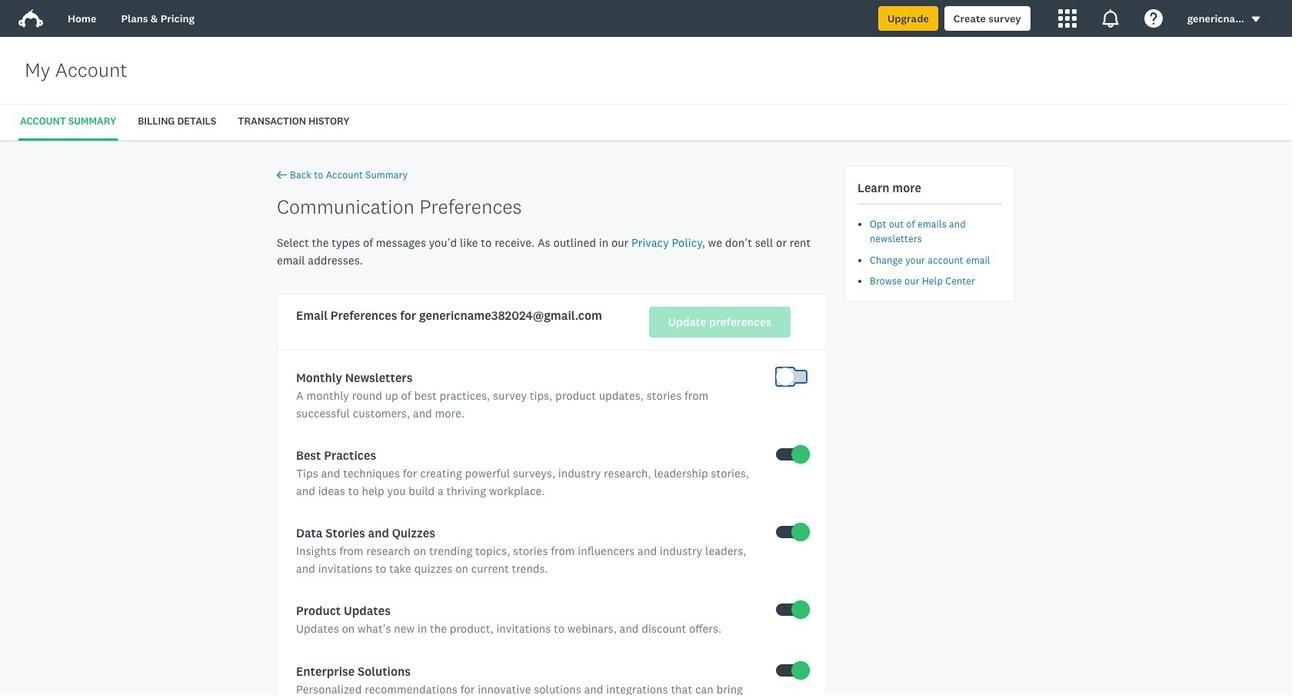 Task type: describe. For each thing, give the bounding box(es) containing it.
arrowleft image
[[277, 170, 287, 180]]

1 brand logo image from the top
[[18, 6, 43, 31]]



Task type: locate. For each thing, give the bounding box(es) containing it.
products icon image
[[1058, 9, 1077, 28], [1058, 9, 1077, 28]]

dropdown arrow icon image
[[1251, 14, 1262, 25], [1252, 17, 1260, 22]]

notification center icon image
[[1101, 9, 1120, 28]]

2 brand logo image from the top
[[18, 9, 43, 28]]

tab list
[[0, 105, 1292, 140]]

brand logo image
[[18, 6, 43, 31], [18, 9, 43, 28]]

help icon image
[[1144, 9, 1163, 28]]



Task type: vqa. For each thing, say whether or not it's contained in the screenshot.
tab list on the top
yes



